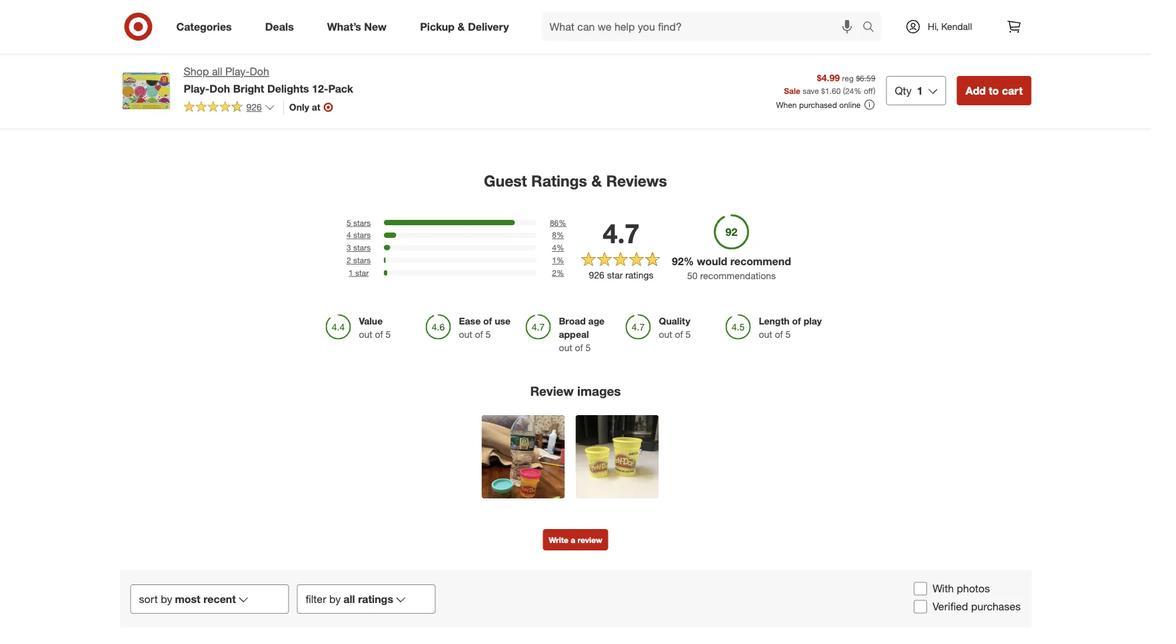 Task type: vqa. For each thing, say whether or not it's contained in the screenshot.
the leftmost into
no



Task type: locate. For each thing, give the bounding box(es) containing it.
1 horizontal spatial doh
[[250, 65, 269, 78]]

fao left 'mirror'
[[128, 43, 145, 55]]

5 stars
[[347, 218, 371, 228]]

0 horizontal spatial sale
[[712, 33, 728, 43]]

0 horizontal spatial 1
[[349, 268, 353, 278]]

2 stars from the top
[[353, 230, 371, 240]]

of down appeal
[[575, 342, 583, 353]]

makeup
[[186, 43, 220, 55], [672, 55, 706, 66]]

1 vertical spatial 2
[[552, 268, 557, 278]]

only at
[[289, 101, 321, 113]]

out down appeal
[[559, 342, 573, 353]]

926 down bright
[[246, 101, 262, 113]]

2 crazy from the left
[[400, 33, 424, 45]]

1 by from the left
[[161, 593, 172, 606]]

sale up when
[[785, 86, 801, 96]]

Verified purchases checkbox
[[915, 600, 928, 614]]

stars for 3 stars
[[353, 243, 371, 253]]

play-
[[225, 65, 250, 78], [184, 82, 210, 95]]

)
[[874, 86, 876, 96]]

hi, kendall
[[928, 21, 973, 32]]

of down quality
[[675, 328, 683, 340]]

4 land from the left
[[869, 33, 890, 45]]

5 inside length of play out of 5
[[786, 328, 791, 340]]

1 vertical spatial doh
[[210, 82, 230, 95]]

schwarz pottery
[[964, 43, 1033, 55]]

out for broad age appeal
[[559, 342, 573, 353]]

length of play out of 5
[[759, 315, 822, 340]]

4
[[347, 230, 351, 240], [552, 243, 557, 253]]

schwarz inside $22.49 reg $29.99 sale fao schwarz ultimate makeup kit
[[692, 43, 728, 55]]

crazy left galaxy
[[264, 33, 288, 45]]

sale for $
[[785, 86, 801, 96]]

aaron's for galaxy
[[290, 33, 322, 45]]

% up 50
[[684, 255, 694, 268]]

1 horizontal spatial ratings
[[626, 269, 654, 281]]

dough inside $14.99 crazy aaron's land of dough planet earth with scoop
[[536, 45, 564, 56]]

scoop left the
[[420, 56, 447, 68]]

0 horizontal spatial 3
[[347, 243, 351, 253]]

stars for 2 stars
[[353, 255, 371, 265]]

2 up the 1 star
[[347, 255, 351, 265]]

doh up '926' 'link'
[[210, 82, 230, 95]]

0 vertical spatial 2
[[347, 255, 351, 265]]

reviews
[[607, 171, 668, 190]]

4 dough from the left
[[808, 45, 836, 56]]

0 horizontal spatial with
[[400, 56, 417, 68]]

scoop left planet on the top of page
[[536, 56, 563, 68]]

stars up the 1 star
[[353, 255, 371, 265]]

1 horizontal spatial $14.99
[[536, 21, 564, 33]]

aaron's for planet
[[563, 33, 594, 45]]

0 horizontal spatial fao
[[128, 43, 145, 55]]

$9.99 inside $9.99 crazy aaron's land of dough galaxy sponsored
[[264, 21, 287, 33]]

stars up 4 stars
[[353, 218, 371, 228]]

5 inside quality out of 5
[[686, 328, 691, 340]]

out inside ease of use out of 5
[[459, 328, 473, 340]]

926 right 2 %
[[589, 269, 605, 281]]

926 inside 'link'
[[246, 101, 262, 113]]

1 down 2 stars
[[349, 268, 353, 278]]

% up 8 % on the left of page
[[559, 218, 567, 228]]

0 vertical spatial &
[[458, 20, 465, 33]]

aaron's inside $14.99 crazy aaron's land of dough over the rainbow with scoop
[[427, 33, 458, 45]]

0 horizontal spatial 2
[[347, 255, 351, 265]]

926
[[246, 101, 262, 113], [589, 269, 605, 281]]

land
[[325, 33, 346, 45], [461, 33, 482, 45], [597, 33, 618, 45], [869, 33, 890, 45]]

0 horizontal spatial 4
[[347, 230, 351, 240]]

1 horizontal spatial by
[[329, 593, 341, 606]]

% inside 92 % would recommend 50 recommendations
[[684, 255, 694, 268]]

0 horizontal spatial scoop
[[420, 56, 447, 68]]

stars for 5 stars
[[353, 218, 371, 228]]

ratings down 4.7
[[626, 269, 654, 281]]

3 up 2 stars
[[347, 243, 351, 253]]

fao
[[128, 43, 145, 55], [672, 43, 690, 55], [944, 43, 962, 55]]

0 vertical spatial 926
[[246, 101, 262, 113]]

0 horizontal spatial by
[[161, 593, 172, 606]]

land for over
[[461, 33, 482, 45]]

land inside $9.99 crazy aaron's land of dough galaxy sponsored
[[325, 33, 346, 45]]

3 right -
[[834, 56, 840, 68]]

& inside the pickup & delivery link
[[458, 20, 465, 33]]

1 right qty
[[918, 84, 924, 97]]

of left new
[[348, 33, 356, 45]]

0 horizontal spatial $14.99
[[400, 21, 428, 33]]

land inside $14.99 crazy aaron's land of dough planet earth with scoop
[[597, 33, 618, 45]]

by for filter by
[[329, 593, 341, 606]]

0 horizontal spatial $9.99
[[264, 21, 287, 33]]

fao down the $22.49
[[672, 43, 690, 55]]

1 fao from the left
[[128, 43, 145, 55]]

1 dough from the left
[[264, 45, 291, 56]]

1 %
[[552, 255, 564, 265]]

1 horizontal spatial makeup
[[672, 55, 706, 66]]

$29.99 reg $39.99 fao schwarz makeup vanity mirror set sponsored
[[128, 21, 220, 76]]

4 down 5 stars
[[347, 230, 351, 240]]

categories
[[176, 20, 232, 33]]

$14.99 inside $14.99 crazy aaron's land of dough over the rainbow with scoop
[[400, 21, 428, 33]]

with right earth
[[620, 45, 637, 56]]

land inside $14.99 crazy aaron's land of dough over the rainbow with scoop
[[461, 33, 482, 45]]

dough for over
[[400, 45, 428, 56]]

of right search button
[[892, 33, 900, 45]]

makeup down 'categories' at top
[[186, 43, 220, 55]]

% for 1
[[557, 255, 564, 265]]

dough left ct
[[808, 45, 836, 56]]

2 land from the left
[[461, 33, 482, 45]]

crazy left planet on the top of page
[[536, 33, 560, 45]]

reg for $4.99
[[843, 73, 854, 83]]

1 vertical spatial 4
[[552, 243, 557, 253]]

reg up "24"
[[843, 73, 854, 83]]

% down 1 %
[[557, 268, 564, 278]]

% up 1 %
[[557, 243, 564, 253]]

of right the
[[484, 33, 492, 45]]

4 for 4 %
[[552, 243, 557, 253]]

2 $9.99 from the left
[[808, 21, 831, 33]]

all
[[212, 65, 222, 78], [344, 593, 355, 606]]

star
[[355, 268, 369, 278], [607, 269, 623, 281]]

4 down 8
[[552, 243, 557, 253]]

scoop
[[420, 56, 447, 68], [536, 56, 563, 68]]

sponsored down '$39.99'
[[128, 66, 167, 76]]

doh up bright
[[250, 65, 269, 78]]

guest review image 2 of 2, zoom in image
[[576, 416, 659, 499]]

of down value
[[375, 328, 383, 340]]

sponsored inside $29.99 reg $39.99 fao schwarz makeup vanity mirror set sponsored
[[128, 66, 167, 76]]

stars
[[353, 218, 371, 228], [353, 230, 371, 240], [353, 243, 371, 253], [353, 255, 371, 265]]

0 horizontal spatial ratings
[[358, 593, 394, 606]]

1 $9.99 from the left
[[264, 21, 287, 33]]

dough left the over
[[400, 45, 428, 56]]

0 vertical spatial sale
[[712, 33, 728, 43]]

by for sort by
[[161, 593, 172, 606]]

delights
[[267, 82, 309, 95]]

8 %
[[552, 230, 564, 240]]

2 aaron's from the left
[[427, 33, 458, 45]]

crazy aaron's land of dough secondary small cup - 3 ct image
[[808, 0, 917, 13]]

of inside $9.99 crazy aaron's land of dough secondary small cup - 3 ct sponsored
[[892, 33, 900, 45]]

ratings right "filter"
[[358, 593, 394, 606]]

aaron's for over
[[427, 33, 458, 45]]

of down length
[[775, 328, 784, 340]]

4 aaron's from the left
[[835, 33, 866, 45]]

out down value
[[359, 328, 373, 340]]

by right sort
[[161, 593, 172, 606]]

926 for 926 star ratings
[[589, 269, 605, 281]]

reg inside $37.49 reg fao schwarz pottery wheel studio all-in-one sculpting workstation
[[944, 33, 956, 43]]

reg down fao schwarz ultimate makeup kit image
[[672, 33, 684, 43]]

of inside $9.99 crazy aaron's land of dough galaxy sponsored
[[348, 33, 356, 45]]

kit
[[708, 55, 719, 66]]

2 $14.99 from the left
[[536, 21, 564, 33]]

sponsored
[[264, 56, 303, 66], [128, 66, 167, 76], [944, 66, 984, 76], [808, 68, 848, 78]]

with inside $14.99 crazy aaron's land of dough over the rainbow with scoop
[[400, 56, 417, 68]]

all inside shop all play-doh play-doh bright delights 12-pack
[[212, 65, 222, 78]]

0 horizontal spatial 926
[[246, 101, 262, 113]]

only
[[289, 101, 309, 113]]

1 horizontal spatial star
[[607, 269, 623, 281]]

1 horizontal spatial 4
[[552, 243, 557, 253]]

reg inside $22.49 reg $29.99 sale fao schwarz ultimate makeup kit
[[672, 33, 684, 43]]

all right "filter"
[[344, 593, 355, 606]]

stars up 2 stars
[[353, 243, 371, 253]]

out down length
[[759, 328, 773, 340]]

&
[[458, 20, 465, 33], [592, 171, 602, 190]]

0 vertical spatial 4
[[347, 230, 351, 240]]

$9.99
[[264, 21, 287, 33], [808, 21, 831, 33]]

deals link
[[254, 12, 311, 41]]

0 horizontal spatial doh
[[210, 82, 230, 95]]

purchased
[[800, 100, 838, 110]]

3 aaron's from the left
[[563, 33, 594, 45]]

online
[[840, 100, 861, 110]]

0 vertical spatial play-
[[225, 65, 250, 78]]

categories link
[[165, 12, 249, 41]]

set
[[183, 55, 197, 66]]

hi,
[[928, 21, 939, 32]]

2 fao from the left
[[672, 43, 690, 55]]

$14.99 for $14.99 crazy aaron's land of dough planet earth with scoop
[[536, 21, 564, 33]]

all right shop
[[212, 65, 222, 78]]

1 vertical spatial sale
[[785, 86, 801, 96]]

1 horizontal spatial scoop
[[536, 56, 563, 68]]

star down 4.7
[[607, 269, 623, 281]]

makeup left kit
[[672, 55, 706, 66]]

$29.99 up vanity
[[128, 21, 156, 33]]

0 vertical spatial ratings
[[626, 269, 654, 281]]

crazy inside $9.99 crazy aaron's land of dough secondary small cup - 3 ct sponsored
[[808, 33, 832, 45]]

out down quality
[[659, 328, 673, 340]]

sale
[[712, 33, 728, 43], [785, 86, 801, 96]]

with left the over
[[400, 56, 417, 68]]

of right earth
[[620, 33, 628, 45]]

star for 926
[[607, 269, 623, 281]]

86
[[550, 218, 559, 228]]

out inside length of play out of 5
[[759, 328, 773, 340]]

planet
[[566, 45, 593, 56]]

1 scoop from the left
[[420, 56, 447, 68]]

ultimate
[[730, 43, 765, 55]]

3 fao from the left
[[944, 43, 962, 55]]

by right "filter"
[[329, 593, 341, 606]]

reg inside $4.99 reg $6.59 sale save $ 1.60 ( 24 % off )
[[843, 73, 854, 83]]

2 for 2 %
[[552, 268, 557, 278]]

shop
[[184, 65, 209, 78]]

out inside broad age appeal out of 5
[[559, 342, 573, 353]]

to
[[989, 84, 1000, 97]]

0 vertical spatial 1
[[918, 84, 924, 97]]

star down 2 stars
[[355, 268, 369, 278]]

1 vertical spatial 926
[[589, 269, 605, 281]]

$22.49 reg $29.99 sale fao schwarz ultimate makeup kit
[[672, 21, 765, 66]]

sponsored up delights
[[264, 56, 303, 66]]

0 horizontal spatial all
[[212, 65, 222, 78]]

2 schwarz from the left
[[692, 43, 728, 55]]

out for length of play
[[759, 328, 773, 340]]

1 horizontal spatial 3
[[834, 56, 840, 68]]

$14.99 crazy aaron's land of dough planet earth with scoop
[[536, 21, 637, 68]]

2 %
[[552, 268, 564, 278]]

land inside $9.99 crazy aaron's land of dough secondary small cup - 3 ct sponsored
[[869, 33, 890, 45]]

dough inside $14.99 crazy aaron's land of dough over the rainbow with scoop
[[400, 45, 428, 56]]

0 horizontal spatial $29.99
[[128, 21, 156, 33]]

reg left '$39.99'
[[128, 33, 139, 43]]

sale up kit
[[712, 33, 728, 43]]

1 horizontal spatial 926
[[589, 269, 605, 281]]

1 aaron's from the left
[[290, 33, 322, 45]]

2 horizontal spatial 1
[[918, 84, 924, 97]]

crazy up 'cup'
[[808, 33, 832, 45]]

$9.99 up 'cup'
[[808, 21, 831, 33]]

0 vertical spatial 3
[[834, 56, 840, 68]]

1 horizontal spatial $29.99
[[686, 33, 710, 43]]

1 vertical spatial 1
[[552, 255, 557, 265]]

reg
[[128, 33, 139, 43], [672, 33, 684, 43], [944, 33, 956, 43], [843, 73, 854, 83]]

2 horizontal spatial fao
[[944, 43, 962, 55]]

reg inside $29.99 reg $39.99 fao schwarz makeup vanity mirror set sponsored
[[128, 33, 139, 43]]

5
[[347, 218, 351, 228], [386, 328, 391, 340], [486, 328, 491, 340], [686, 328, 691, 340], [786, 328, 791, 340], [586, 342, 591, 353]]

with photos
[[933, 583, 991, 596]]

% up 4 %
[[557, 230, 564, 240]]

86 %
[[550, 218, 567, 228]]

3 land from the left
[[597, 33, 618, 45]]

guest ratings & reviews
[[484, 171, 668, 190]]

1 stars from the top
[[353, 218, 371, 228]]

play- up bright
[[225, 65, 250, 78]]

1 horizontal spatial schwarz
[[692, 43, 728, 55]]

crazy for over
[[400, 33, 424, 45]]

1 vertical spatial &
[[592, 171, 602, 190]]

0 horizontal spatial star
[[355, 268, 369, 278]]

3 crazy from the left
[[536, 33, 560, 45]]

1 horizontal spatial with
[[620, 45, 637, 56]]

play- down shop
[[184, 82, 210, 95]]

2 vertical spatial 1
[[349, 268, 353, 278]]

4 stars
[[347, 230, 371, 240]]

dough left planet on the top of page
[[536, 45, 564, 56]]

write a review button
[[543, 530, 609, 551]]

stars down 5 stars
[[353, 230, 371, 240]]

small
[[886, 45, 909, 56]]

1 $14.99 from the left
[[400, 21, 428, 33]]

1 up 2 %
[[552, 255, 557, 265]]

1 horizontal spatial sale
[[785, 86, 801, 96]]

land for planet
[[597, 33, 618, 45]]

by
[[161, 593, 172, 606], [329, 593, 341, 606]]

broad age appeal out of 5
[[559, 315, 605, 353]]

$9.99 up shop all play-doh play-doh bright delights 12-pack
[[264, 21, 287, 33]]

image of play-doh bright delights 12-pack image
[[120, 64, 173, 117]]

recommendations
[[701, 270, 776, 281]]

1 horizontal spatial fao
[[672, 43, 690, 55]]

crazy inside $14.99 crazy aaron's land of dough planet earth with scoop
[[536, 33, 560, 45]]

1 crazy from the left
[[264, 33, 288, 45]]

4 stars from the top
[[353, 255, 371, 265]]

sponsored up $
[[808, 68, 848, 78]]

images
[[578, 384, 621, 399]]

$14.99
[[400, 21, 428, 33], [536, 21, 564, 33]]

delivery
[[468, 20, 509, 33]]

% up 2 %
[[557, 255, 564, 265]]

$29.99 inside $29.99 reg $39.99 fao schwarz makeup vanity mirror set sponsored
[[128, 21, 156, 33]]

of
[[348, 33, 356, 45], [484, 33, 492, 45], [620, 33, 628, 45], [892, 33, 900, 45], [484, 315, 492, 327], [793, 315, 802, 327], [375, 328, 383, 340], [475, 328, 483, 340], [675, 328, 683, 340], [775, 328, 784, 340], [575, 342, 583, 353]]

dough down deals
[[264, 45, 291, 56]]

reg down hi, kendall
[[944, 33, 956, 43]]

3 dough from the left
[[536, 45, 564, 56]]

$14.99 crazy aaron's land of dough over the rainbow with scoop
[[400, 21, 505, 68]]

in-
[[1016, 55, 1027, 66]]

4 crazy from the left
[[808, 33, 832, 45]]

$14.99 down crazy aaron's land of dough planet earth with scoop image
[[536, 21, 564, 33]]

0 horizontal spatial play-
[[184, 82, 210, 95]]

sponsored inside $9.99 crazy aaron's land of dough secondary small cup - 3 ct sponsored
[[808, 68, 848, 78]]

$14.99 right new
[[400, 21, 428, 33]]

0 horizontal spatial &
[[458, 20, 465, 33]]

& right pickup
[[458, 20, 465, 33]]

% for 2
[[557, 268, 564, 278]]

of inside $14.99 crazy aaron's land of dough over the rainbow with scoop
[[484, 33, 492, 45]]

2 dough from the left
[[400, 45, 428, 56]]

dough inside $9.99 crazy aaron's land of dough galaxy sponsored
[[264, 45, 291, 56]]

aaron's inside $9.99 crazy aaron's land of dough secondary small cup - 3 ct sponsored
[[835, 33, 866, 45]]

bright
[[233, 82, 264, 95]]

qty
[[895, 84, 912, 97]]

0 vertical spatial all
[[212, 65, 222, 78]]

1 horizontal spatial 1
[[552, 255, 557, 265]]

92
[[672, 255, 684, 268]]

sale inside $4.99 reg $6.59 sale save $ 1.60 ( 24 % off )
[[785, 86, 801, 96]]

$9.99 inside $9.99 crazy aaron's land of dough secondary small cup - 3 ct sponsored
[[808, 21, 831, 33]]

% for 8
[[557, 230, 564, 240]]

1 horizontal spatial 2
[[552, 268, 557, 278]]

land for secondary
[[869, 33, 890, 45]]

1 horizontal spatial $9.99
[[808, 21, 831, 33]]

$14.99 inside $14.99 crazy aaron's land of dough planet earth with scoop
[[536, 21, 564, 33]]

0 horizontal spatial makeup
[[186, 43, 220, 55]]

search button
[[857, 12, 889, 44]]

dough inside $9.99 crazy aaron's land of dough secondary small cup - 3 ct sponsored
[[808, 45, 836, 56]]

guest review image 1 of 2, zoom in image
[[482, 416, 565, 499]]

pickup & delivery
[[420, 20, 509, 33]]

$9.99 for galaxy
[[264, 21, 287, 33]]

crazy inside $14.99 crazy aaron's land of dough over the rainbow with scoop
[[400, 33, 424, 45]]

1 land from the left
[[325, 33, 346, 45]]

aaron's inside $14.99 crazy aaron's land of dough planet earth with scoop
[[563, 33, 594, 45]]

a
[[571, 535, 576, 545]]

aaron's inside $9.99 crazy aaron's land of dough galaxy sponsored
[[290, 33, 322, 45]]

sale inside $22.49 reg $29.99 sale fao schwarz ultimate makeup kit
[[712, 33, 728, 43]]

fao down the $37.49
[[944, 43, 962, 55]]

1 vertical spatial all
[[344, 593, 355, 606]]

$29.99 up kit
[[686, 33, 710, 43]]

12-
[[312, 82, 328, 95]]

crazy inside $9.99 crazy aaron's land of dough galaxy sponsored
[[264, 33, 288, 45]]

1 schwarz from the left
[[148, 43, 184, 55]]

value out of 5
[[359, 315, 391, 340]]

ease
[[459, 315, 481, 327]]

out down ease
[[459, 328, 473, 340]]

fao schwarz makeup vanity mirror set image
[[128, 0, 237, 13]]

3 stars from the top
[[353, 243, 371, 253]]

% left off
[[855, 86, 862, 96]]

when purchased online
[[777, 100, 861, 110]]

2 down 1 %
[[552, 268, 557, 278]]

doh
[[250, 65, 269, 78], [210, 82, 230, 95]]

add
[[966, 84, 986, 97]]

& right "ratings"
[[592, 171, 602, 190]]

of left play
[[793, 315, 802, 327]]

crazy left the over
[[400, 33, 424, 45]]

2 by from the left
[[329, 593, 341, 606]]

0 horizontal spatial schwarz
[[148, 43, 184, 55]]

2
[[347, 255, 351, 265], [552, 268, 557, 278]]

2 scoop from the left
[[536, 56, 563, 68]]



Task type: describe. For each thing, give the bounding box(es) containing it.
3 inside $9.99 crazy aaron's land of dough secondary small cup - 3 ct sponsored
[[834, 56, 840, 68]]

fao schwarz ultimate makeup kit image
[[672, 0, 781, 13]]

$37.49
[[944, 21, 972, 33]]

search
[[857, 21, 889, 34]]

dough for galaxy
[[264, 45, 291, 56]]

1 vertical spatial play-
[[184, 82, 210, 95]]

filter by all ratings
[[306, 593, 394, 606]]

1 horizontal spatial play-
[[225, 65, 250, 78]]

of down ease
[[475, 328, 483, 340]]

studio
[[973, 55, 1000, 66]]

What can we help you find? suggestions appear below search field
[[542, 12, 866, 41]]

with inside $14.99 crazy aaron's land of dough planet earth with scoop
[[620, 45, 637, 56]]

ratings
[[532, 171, 588, 190]]

50
[[688, 270, 698, 281]]

% inside $4.99 reg $6.59 sale save $ 1.60 ( 24 % off )
[[855, 86, 862, 96]]

would
[[697, 255, 728, 268]]

1.60
[[826, 86, 841, 96]]

$
[[822, 86, 826, 96]]

(
[[844, 86, 846, 96]]

aaron's for secondary
[[835, 33, 866, 45]]

$4.99 reg $6.59 sale save $ 1.60 ( 24 % off )
[[785, 72, 876, 96]]

of inside $14.99 crazy aaron's land of dough planet earth with scoop
[[620, 33, 628, 45]]

1 for star
[[349, 268, 353, 278]]

$14.99 for $14.99 crazy aaron's land of dough over the rainbow with scoop
[[400, 21, 428, 33]]

% for 4
[[557, 243, 564, 253]]

2 stars
[[347, 255, 371, 265]]

1 horizontal spatial &
[[592, 171, 602, 190]]

of inside broad age appeal out of 5
[[575, 342, 583, 353]]

sort
[[139, 593, 158, 606]]

reg for $37.49
[[944, 33, 956, 43]]

purchases
[[972, 601, 1021, 614]]

5 inside broad age appeal out of 5
[[586, 342, 591, 353]]

crazy for secondary
[[808, 33, 832, 45]]

reg for $29.99
[[128, 33, 139, 43]]

% for 92
[[684, 255, 694, 268]]

makeup inside $29.99 reg $39.99 fao schwarz makeup vanity mirror set sponsored
[[186, 43, 220, 55]]

most
[[175, 593, 201, 606]]

out inside value out of 5
[[359, 328, 373, 340]]

shop all play-doh play-doh bright delights 12-pack
[[184, 65, 353, 95]]

sale for schwarz
[[712, 33, 728, 43]]

crazy for galaxy
[[264, 33, 288, 45]]

$29.99 inside $22.49 reg $29.99 sale fao schwarz ultimate makeup kit
[[686, 33, 710, 43]]

qty 1
[[895, 84, 924, 97]]

workstation
[[986, 66, 1036, 78]]

star for 1
[[355, 268, 369, 278]]

dough for secondary
[[808, 45, 836, 56]]

at
[[312, 101, 321, 113]]

1 vertical spatial ratings
[[358, 593, 394, 606]]

land for galaxy
[[325, 33, 346, 45]]

2 for 2 stars
[[347, 255, 351, 265]]

pickup
[[420, 20, 455, 33]]

% for 86
[[559, 218, 567, 228]]

recent
[[204, 593, 236, 606]]

all-
[[1002, 55, 1016, 66]]

secondary
[[838, 45, 884, 56]]

stars for 4 stars
[[353, 230, 371, 240]]

3 stars
[[347, 243, 371, 253]]

verified
[[933, 601, 969, 614]]

out inside quality out of 5
[[659, 328, 673, 340]]

ct
[[842, 56, 850, 68]]

filter
[[306, 593, 327, 606]]

4 for 4 stars
[[347, 230, 351, 240]]

when
[[777, 100, 797, 110]]

sponsored inside $9.99 crazy aaron's land of dough galaxy sponsored
[[264, 56, 303, 66]]

$6.59
[[856, 73, 876, 83]]

one
[[1027, 55, 1045, 66]]

use
[[495, 315, 511, 327]]

guest
[[484, 171, 527, 190]]

age
[[589, 315, 605, 327]]

write
[[549, 535, 569, 545]]

scoop inside $14.99 crazy aaron's land of dough planet earth with scoop
[[536, 56, 563, 68]]

cart
[[1003, 84, 1023, 97]]

save
[[803, 86, 820, 96]]

review images
[[531, 384, 621, 399]]

what's
[[327, 20, 361, 33]]

$37.49 reg fao schwarz pottery wheel studio all-in-one sculpting workstation
[[944, 21, 1045, 78]]

92 % would recommend 50 recommendations
[[672, 255, 792, 281]]

what's new
[[327, 20, 387, 33]]

review
[[578, 535, 603, 545]]

1 for %
[[552, 255, 557, 265]]

dough for planet
[[536, 45, 564, 56]]

fao inside $29.99 reg $39.99 fao schwarz makeup vanity mirror set sponsored
[[128, 43, 145, 55]]

0 vertical spatial doh
[[250, 65, 269, 78]]

the
[[453, 45, 466, 56]]

scoop inside $14.99 crazy aaron's land of dough over the rainbow with scoop
[[420, 56, 447, 68]]

$9.99 crazy aaron's land of dough galaxy sponsored
[[264, 21, 356, 66]]

ease of use out of 5
[[459, 315, 511, 340]]

fao inside $37.49 reg fao schwarz pottery wheel studio all-in-one sculpting workstation
[[944, 43, 962, 55]]

crazy for planet
[[536, 33, 560, 45]]

With photos checkbox
[[915, 583, 928, 596]]

makeup inside $22.49 reg $29.99 sale fao schwarz ultimate makeup kit
[[672, 55, 706, 66]]

new
[[364, 20, 387, 33]]

broad
[[559, 315, 586, 327]]

earth
[[595, 45, 618, 56]]

1 vertical spatial 3
[[347, 243, 351, 253]]

kendall
[[942, 21, 973, 32]]

of inside quality out of 5
[[675, 328, 683, 340]]

rainbow
[[468, 45, 505, 56]]

quality out of 5
[[659, 315, 691, 340]]

926 link
[[184, 101, 275, 116]]

value
[[359, 315, 383, 327]]

appeal
[[559, 328, 589, 340]]

926 for 926
[[246, 101, 262, 113]]

of left use
[[484, 315, 492, 327]]

of inside value out of 5
[[375, 328, 383, 340]]

cup
[[808, 56, 826, 68]]

add to cart button
[[958, 76, 1032, 105]]

pack
[[328, 82, 353, 95]]

$4.99
[[818, 72, 840, 83]]

photos
[[957, 583, 991, 596]]

out for ease of use
[[459, 328, 473, 340]]

24
[[846, 86, 855, 96]]

schwarz inside $29.99 reg $39.99 fao schwarz makeup vanity mirror set sponsored
[[148, 43, 184, 55]]

$9.99 for secondary
[[808, 21, 831, 33]]

play
[[804, 315, 822, 327]]

fao inside $22.49 reg $29.99 sale fao schwarz ultimate makeup kit
[[672, 43, 690, 55]]

wheel
[[944, 55, 970, 66]]

$9.99 crazy aaron's land of dough secondary small cup - 3 ct sponsored
[[808, 21, 909, 78]]

$22.49
[[672, 21, 700, 33]]

sponsored up add at the right of page
[[944, 66, 984, 76]]

5 inside value out of 5
[[386, 328, 391, 340]]

add to cart
[[966, 84, 1023, 97]]

8
[[552, 230, 557, 240]]

verified purchases
[[933, 601, 1021, 614]]

recommend
[[731, 255, 792, 268]]

4 %
[[552, 243, 564, 253]]

5 inside ease of use out of 5
[[486, 328, 491, 340]]

reg for $22.49
[[672, 33, 684, 43]]

crazy aaron's land of dough planet earth with scoop image
[[536, 0, 645, 13]]

with
[[933, 583, 954, 596]]

1 horizontal spatial all
[[344, 593, 355, 606]]

length
[[759, 315, 790, 327]]

off
[[864, 86, 874, 96]]



